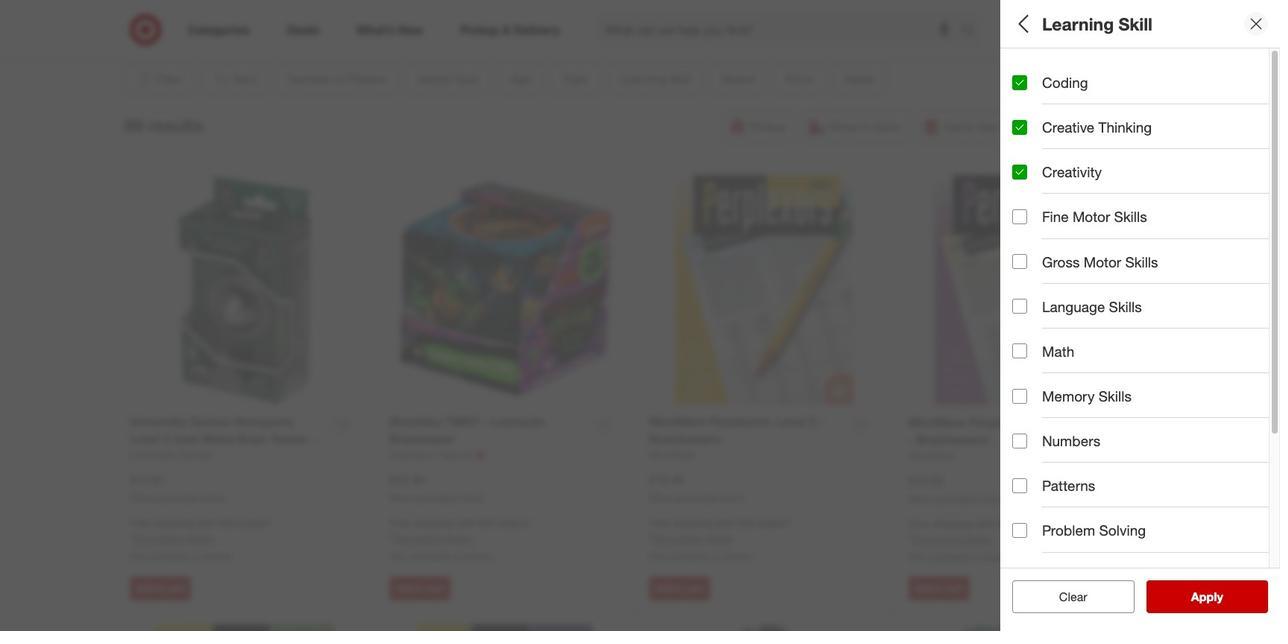 Task type: vqa. For each thing, say whether or not it's contained in the screenshot.
Games; inside Type Board Games; Brainteasers
yes



Task type: describe. For each thing, give the bounding box(es) containing it.
search button
[[955, 13, 991, 49]]

guest rating
[[1012, 482, 1100, 499]]

guest
[[1012, 482, 1052, 499]]

coding;
[[1012, 287, 1049, 299]]

1;
[[1012, 78, 1021, 91]]

brand button
[[1012, 310, 1269, 362]]

skill for learning skill
[[1119, 13, 1153, 34]]

see results button
[[1146, 581, 1268, 614]]

games; inside game type classic games; creative games
[[1049, 130, 1086, 143]]

motor for gross
[[1084, 253, 1122, 271]]

game type classic games; creative games
[[1012, 111, 1163, 143]]

deals button
[[1012, 414, 1269, 466]]

adult
[[1039, 182, 1063, 195]]

$25.99 when purchased online
[[389, 473, 484, 504]]

classic
[[1012, 130, 1046, 143]]

advertisement region
[[187, 0, 1082, 35]]

learning for learning skill coding; creative thinking; creativity
[[1012, 268, 1072, 285]]

2 inside "link"
[[1132, 16, 1136, 25]]

creative inside "learning skill coding; creative thinking; creativity"
[[1052, 287, 1091, 299]]

see
[[1176, 590, 1197, 605]]

learning skill dialog
[[1001, 0, 1280, 632]]

gross
[[1042, 253, 1080, 271]]

clear all button
[[1012, 581, 1134, 614]]

coding
[[1042, 74, 1088, 91]]

of
[[1070, 59, 1084, 76]]

Coding checkbox
[[1012, 75, 1027, 90]]

deals
[[1012, 429, 1051, 447]]

type board games; brainteasers
[[1012, 215, 1142, 247]]

skill for learning skill coding; creative thinking; creativity
[[1076, 268, 1104, 285]]

by
[[1046, 534, 1062, 551]]

board
[[1012, 235, 1041, 247]]

purchased inside $14.87 when purchased online
[[156, 493, 198, 504]]

$14.87 when purchased online
[[130, 473, 225, 504]]

thinking
[[1099, 119, 1152, 136]]

memory
[[1042, 388, 1095, 405]]

Fine Motor Skills checkbox
[[1012, 210, 1027, 225]]

apply button
[[1146, 581, 1268, 614]]

learning for learning skill
[[1042, 13, 1114, 34]]

clear button
[[1012, 581, 1134, 614]]

patterns
[[1042, 478, 1096, 495]]

number
[[1012, 59, 1066, 76]]

creative thinking
[[1042, 119, 1152, 136]]

gross motor skills
[[1042, 253, 1158, 271]]

type inside game type classic games; creative games
[[1056, 111, 1088, 128]]

fine motor skills
[[1042, 208, 1147, 226]]

players
[[1088, 59, 1137, 76]]

games; inside type board games; brainteasers
[[1044, 235, 1080, 247]]

Memory Skills checkbox
[[1012, 389, 1027, 404]]

creative inside game type classic games; creative games
[[1088, 130, 1127, 143]]

Creativity checkbox
[[1012, 165, 1027, 180]]

game
[[1012, 111, 1052, 128]]

sold by
[[1012, 534, 1062, 551]]

apply
[[1191, 590, 1223, 605]]

$14.87
[[130, 473, 166, 488]]

results for see results
[[1200, 590, 1239, 605]]

Language Skills checkbox
[[1012, 299, 1027, 314]]

1 horizontal spatial $16.95
[[909, 474, 945, 488]]

clear all
[[1052, 590, 1095, 605]]



Task type: locate. For each thing, give the bounding box(es) containing it.
99 results
[[124, 115, 204, 136]]

0 horizontal spatial creativity
[[1042, 164, 1102, 181]]

results right see
[[1200, 590, 1239, 605]]

memory skills
[[1042, 388, 1132, 405]]

filters
[[1038, 13, 1084, 34]]

when
[[130, 493, 153, 504], [389, 493, 413, 504], [649, 493, 672, 504], [909, 494, 932, 505]]

learning up coding;
[[1012, 268, 1072, 285]]

learning inside "learning skill coding; creative thinking; creativity"
[[1012, 268, 1072, 285]]

1 horizontal spatial creativity
[[1139, 287, 1183, 299]]

creative left games
[[1088, 130, 1127, 143]]

2 right 1;
[[1024, 78, 1030, 91]]

exclusions
[[134, 533, 183, 546], [393, 533, 443, 546], [653, 533, 703, 546], [912, 534, 962, 546]]

1 vertical spatial 2
[[1024, 78, 1030, 91]]

number of players 1; 2
[[1012, 59, 1137, 91]]

skill up thinking;
[[1076, 268, 1104, 285]]

0 horizontal spatial $16.95 when purchased online
[[649, 473, 744, 504]]

creativity inside "learning skill coding; creative thinking; creativity"
[[1139, 287, 1183, 299]]

free shipping with $35 orders* * exclusions apply. not available in stores
[[130, 517, 272, 563], [389, 517, 532, 563], [649, 517, 791, 563], [909, 518, 1051, 564]]

1 vertical spatial type
[[1012, 215, 1044, 233]]

*
[[130, 533, 134, 546], [389, 533, 393, 546], [649, 533, 653, 546], [909, 534, 912, 546]]

brand
[[1012, 325, 1053, 342]]

purchased inside $25.99 when purchased online
[[415, 493, 458, 504]]

0 vertical spatial games;
[[1049, 130, 1086, 143]]

brainteasers
[[1083, 235, 1142, 247]]

creative
[[1042, 119, 1095, 136], [1088, 130, 1127, 143], [1052, 287, 1091, 299]]

learning
[[1042, 13, 1114, 34], [1012, 268, 1072, 285]]

available
[[150, 551, 190, 563], [409, 551, 450, 563], [669, 551, 709, 563], [928, 552, 969, 564]]

1 vertical spatial learning
[[1012, 268, 1072, 285]]

$16.95 when purchased online
[[649, 473, 744, 504], [909, 474, 1004, 505]]

fine
[[1042, 208, 1069, 226]]

motor for fine
[[1073, 208, 1110, 226]]

type down coding in the right top of the page
[[1056, 111, 1088, 128]]

Math checkbox
[[1012, 344, 1027, 359]]

$16.95
[[649, 473, 685, 488], [909, 474, 945, 488]]

all
[[1012, 13, 1033, 34]]

$35
[[218, 517, 235, 530], [478, 517, 495, 530], [738, 517, 755, 530], [997, 518, 1014, 531]]

problem
[[1042, 523, 1095, 540]]

games;
[[1049, 130, 1086, 143], [1044, 235, 1080, 247]]

kids;
[[1012, 182, 1036, 195]]

not
[[130, 551, 147, 563], [389, 551, 406, 563], [649, 551, 666, 563], [909, 552, 926, 564]]

rating
[[1056, 482, 1100, 499]]

creative down gross
[[1052, 287, 1091, 299]]

0 vertical spatial type
[[1056, 111, 1088, 128]]

math
[[1042, 343, 1075, 360]]

skill
[[1119, 13, 1153, 34], [1076, 268, 1104, 285]]

when inside $14.87 when purchased online
[[130, 493, 153, 504]]

1 clear from the left
[[1052, 590, 1080, 605]]

games; up gross
[[1044, 235, 1080, 247]]

exclusions apply. button
[[134, 532, 214, 547], [393, 532, 474, 547], [653, 532, 734, 547], [912, 533, 993, 548]]

creativity inside learning skill dialog
[[1042, 164, 1102, 181]]

sponsored
[[1038, 36, 1082, 47]]

Creative Thinking checkbox
[[1012, 120, 1027, 135]]

type
[[1056, 111, 1088, 128], [1012, 215, 1044, 233]]

skills
[[1114, 208, 1147, 226], [1125, 253, 1158, 271], [1109, 298, 1142, 315], [1099, 388, 1132, 405]]

results
[[148, 115, 204, 136], [1200, 590, 1239, 605]]

1 horizontal spatial skill
[[1119, 13, 1153, 34]]

Patterns checkbox
[[1012, 479, 1027, 494]]

99
[[124, 115, 143, 136]]

1 vertical spatial games;
[[1044, 235, 1080, 247]]

0 horizontal spatial results
[[148, 115, 204, 136]]

learning skill coding; creative thinking; creativity
[[1012, 268, 1183, 299]]

apply.
[[186, 533, 214, 546], [446, 533, 474, 546], [706, 533, 734, 546], [965, 534, 993, 546]]

results right 99
[[148, 115, 204, 136]]

purchased
[[156, 493, 198, 504], [415, 493, 458, 504], [675, 493, 717, 504], [935, 494, 977, 505]]

0 vertical spatial creativity
[[1042, 164, 1102, 181]]

sold by button
[[1012, 519, 1269, 571]]

when inside $25.99 when purchased online
[[389, 493, 413, 504]]

1 horizontal spatial 2
[[1132, 16, 1136, 25]]

1 horizontal spatial $16.95 when purchased online
[[909, 474, 1004, 505]]

skill up the players
[[1119, 13, 1153, 34]]

motor down brainteasers
[[1084, 253, 1122, 271]]

motor up brainteasers
[[1073, 208, 1110, 226]]

see results
[[1176, 590, 1239, 605]]

2 clear from the left
[[1059, 590, 1088, 605]]

learning skill
[[1042, 13, 1153, 34]]

games; right classic
[[1049, 130, 1086, 143]]

2 link
[[1109, 13, 1142, 46]]

skill inside dialog
[[1119, 13, 1153, 34]]

online inside $25.99 when purchased online
[[460, 493, 484, 504]]

age
[[1012, 163, 1039, 180]]

reading
[[1042, 567, 1095, 585]]

language
[[1042, 298, 1105, 315]]

guest rating button
[[1012, 466, 1269, 519]]

0 horizontal spatial skill
[[1076, 268, 1104, 285]]

clear
[[1052, 590, 1080, 605], [1059, 590, 1088, 605]]

numbers
[[1042, 433, 1101, 450]]

free
[[130, 517, 151, 530], [389, 517, 410, 530], [649, 517, 670, 530], [909, 518, 929, 531]]

2 inside number of players 1; 2
[[1024, 78, 1030, 91]]

creativity right thinking;
[[1139, 287, 1183, 299]]

0 vertical spatial learning
[[1042, 13, 1114, 34]]

clear for clear
[[1059, 590, 1088, 605]]

price
[[1012, 377, 1048, 394]]

$25.99
[[389, 473, 425, 488]]

results inside button
[[1200, 590, 1239, 605]]

2
[[1132, 16, 1136, 25], [1024, 78, 1030, 91]]

Gross Motor Skills checkbox
[[1012, 255, 1027, 269]]

1 horizontal spatial results
[[1200, 590, 1239, 605]]

creative down coding in the right top of the page
[[1042, 119, 1095, 136]]

thinking;
[[1094, 287, 1136, 299]]

sold
[[1012, 534, 1043, 551]]

with
[[196, 517, 216, 530], [456, 517, 475, 530], [716, 517, 735, 530], [975, 518, 994, 531]]

games
[[1130, 130, 1163, 143]]

1 vertical spatial creativity
[[1139, 287, 1183, 299]]

type up board
[[1012, 215, 1044, 233]]

problem solving
[[1042, 523, 1146, 540]]

0 vertical spatial 2
[[1132, 16, 1136, 25]]

2 up the players
[[1132, 16, 1136, 25]]

0 vertical spatial motor
[[1073, 208, 1110, 226]]

motor
[[1073, 208, 1110, 226], [1084, 253, 1122, 271]]

1 vertical spatial results
[[1200, 590, 1239, 605]]

0 vertical spatial skill
[[1119, 13, 1153, 34]]

age kids; adult
[[1012, 163, 1063, 195]]

creativity up adult
[[1042, 164, 1102, 181]]

learning up "sponsored"
[[1042, 13, 1114, 34]]

shipping
[[153, 517, 193, 530], [413, 517, 453, 530], [673, 517, 713, 530], [932, 518, 972, 531]]

creativity
[[1042, 164, 1102, 181], [1139, 287, 1183, 299]]

search
[[955, 24, 991, 38]]

all filters dialog
[[1001, 0, 1280, 632]]

1 vertical spatial skill
[[1076, 268, 1104, 285]]

1 vertical spatial motor
[[1084, 253, 1122, 271]]

clear for clear all
[[1052, 590, 1080, 605]]

stores
[[204, 551, 233, 563], [464, 551, 492, 563], [723, 551, 752, 563], [983, 552, 1012, 564]]

price button
[[1012, 362, 1269, 414]]

type inside type board games; brainteasers
[[1012, 215, 1044, 233]]

What can we help you find? suggestions appear below search field
[[597, 13, 965, 46]]

online
[[201, 493, 225, 504], [460, 493, 484, 504], [720, 493, 744, 504], [980, 494, 1004, 505]]

solving
[[1099, 523, 1146, 540]]

Problem Solving checkbox
[[1012, 524, 1027, 539]]

learning inside dialog
[[1042, 13, 1114, 34]]

in
[[193, 551, 201, 563], [453, 551, 461, 563], [712, 551, 720, 563], [972, 552, 980, 564]]

clear inside learning skill dialog
[[1059, 590, 1088, 605]]

0 vertical spatial results
[[148, 115, 204, 136]]

all filters
[[1012, 13, 1084, 34]]

language skills
[[1042, 298, 1142, 315]]

online inside $14.87 when purchased online
[[201, 493, 225, 504]]

all
[[1083, 590, 1095, 605]]

1 horizontal spatial type
[[1056, 111, 1088, 128]]

creative inside learning skill dialog
[[1042, 119, 1095, 136]]

clear inside the all filters dialog
[[1052, 590, 1080, 605]]

0 horizontal spatial 2
[[1024, 78, 1030, 91]]

0 horizontal spatial $16.95
[[649, 473, 685, 488]]

orders*
[[238, 517, 272, 530], [498, 517, 532, 530], [757, 517, 791, 530], [1017, 518, 1051, 531]]

0 horizontal spatial type
[[1012, 215, 1044, 233]]

results for 99 results
[[148, 115, 204, 136]]

Numbers checkbox
[[1012, 434, 1027, 449]]

skill inside "learning skill coding; creative thinking; creativity"
[[1076, 268, 1104, 285]]



